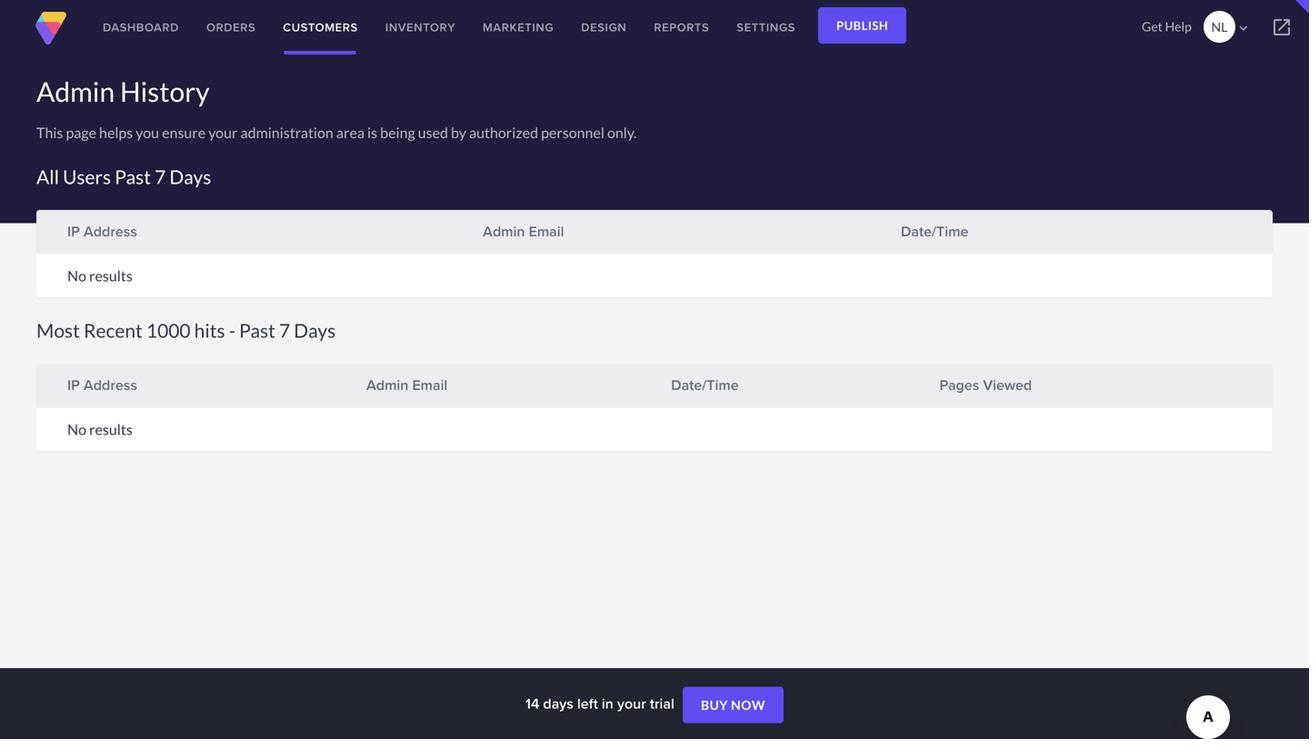 Task type: describe. For each thing, give the bounding box(es) containing it.
all users past 7 days
[[36, 166, 211, 188]]

1 address from the top
[[84, 220, 137, 242]]

left
[[578, 693, 598, 715]]

marketing
[[483, 19, 554, 36]]

-
[[229, 319, 236, 342]]

2 ip address from the top
[[67, 374, 137, 396]]

being
[[380, 124, 415, 141]]

authorized
[[469, 124, 539, 141]]

days
[[543, 693, 574, 715]]

buy now link
[[683, 687, 784, 724]]

customers
[[283, 19, 358, 36]]

1 ip from the top
[[67, 220, 80, 242]]

0 horizontal spatial admin
[[36, 75, 115, 108]]

14 days left in your trial
[[526, 693, 679, 715]]

0 horizontal spatial days
[[170, 166, 211, 188]]

all
[[36, 166, 59, 188]]

1 horizontal spatial admin email
[[483, 220, 564, 242]]

pages viewed
[[940, 374, 1033, 396]]

1 vertical spatial 7
[[279, 319, 290, 342]]

2 address from the top
[[84, 374, 137, 396]]

1 vertical spatial admin email
[[367, 374, 448, 396]]

settings
[[737, 19, 796, 36]]

1 no results from the top
[[67, 267, 133, 285]]

2 no from the top
[[67, 421, 86, 439]]

2 vertical spatial admin
[[367, 374, 409, 396]]

most
[[36, 319, 80, 342]]

0 vertical spatial your
[[208, 124, 238, 141]]


[[1236, 20, 1253, 36]]

history
[[120, 75, 210, 108]]

trial
[[650, 693, 675, 715]]

ensure
[[162, 124, 206, 141]]

1 vertical spatial days
[[294, 319, 336, 342]]

help
[[1166, 19, 1192, 34]]

dashboard link
[[89, 0, 193, 55]]


[[1272, 16, 1294, 38]]

reports
[[654, 19, 710, 36]]

inventory
[[386, 19, 456, 36]]

1000
[[146, 319, 191, 342]]

admin history
[[36, 75, 210, 108]]

1 ip address from the top
[[67, 220, 137, 242]]

dashboard
[[103, 19, 179, 36]]

2 results from the top
[[89, 421, 133, 439]]

viewed
[[984, 374, 1033, 396]]

orders
[[206, 19, 256, 36]]

get
[[1143, 19, 1163, 34]]



Task type: locate. For each thing, give the bounding box(es) containing it.
0 vertical spatial admin email
[[483, 220, 564, 242]]

0 horizontal spatial your
[[208, 124, 238, 141]]

publish
[[837, 18, 889, 33]]

past right -
[[239, 319, 276, 342]]

1 horizontal spatial days
[[294, 319, 336, 342]]

ip address down the recent
[[67, 374, 137, 396]]

in
[[602, 693, 614, 715]]

1 vertical spatial admin
[[483, 220, 525, 242]]

this
[[36, 124, 63, 141]]

nl
[[1212, 19, 1228, 35]]

0 horizontal spatial date/time
[[672, 374, 739, 396]]

1 vertical spatial no
[[67, 421, 86, 439]]

0 vertical spatial address
[[84, 220, 137, 242]]

area
[[336, 124, 365, 141]]

by
[[451, 124, 467, 141]]

address down the recent
[[84, 374, 137, 396]]

1 results from the top
[[89, 267, 133, 285]]

date/time
[[902, 220, 969, 242], [672, 374, 739, 396]]

0 horizontal spatial admin email
[[367, 374, 448, 396]]

your
[[208, 124, 238, 141], [618, 693, 647, 715]]

address
[[84, 220, 137, 242], [84, 374, 137, 396]]

days right -
[[294, 319, 336, 342]]

now
[[732, 698, 766, 713]]

get help
[[1143, 19, 1192, 34]]

0 vertical spatial date/time
[[902, 220, 969, 242]]

2 horizontal spatial admin
[[483, 220, 525, 242]]

ip address
[[67, 220, 137, 242], [67, 374, 137, 396]]

1 vertical spatial address
[[84, 374, 137, 396]]

1 vertical spatial ip
[[67, 374, 80, 396]]

only.
[[608, 124, 637, 141]]

nl 
[[1212, 19, 1253, 36]]

14
[[526, 693, 540, 715]]

1 horizontal spatial 7
[[279, 319, 290, 342]]

results
[[89, 267, 133, 285], [89, 421, 133, 439]]

0 vertical spatial 7
[[155, 166, 166, 188]]

pages
[[940, 374, 980, 396]]

0 vertical spatial ip address
[[67, 220, 137, 242]]

7
[[155, 166, 166, 188], [279, 319, 290, 342]]

2 ip from the top
[[67, 374, 80, 396]]

0 vertical spatial days
[[170, 166, 211, 188]]

users
[[63, 166, 111, 188]]

7 down you
[[155, 166, 166, 188]]

0 horizontal spatial email
[[412, 374, 448, 396]]

design
[[582, 19, 627, 36]]

hits
[[194, 319, 225, 342]]

0 vertical spatial email
[[529, 220, 564, 242]]

0 vertical spatial results
[[89, 267, 133, 285]]

0 vertical spatial ip
[[67, 220, 80, 242]]

1 horizontal spatial admin
[[367, 374, 409, 396]]

helps
[[99, 124, 133, 141]]

 link
[[1255, 0, 1310, 55]]

1 vertical spatial email
[[412, 374, 448, 396]]

personnel
[[541, 124, 605, 141]]

0 vertical spatial admin
[[36, 75, 115, 108]]

1 vertical spatial date/time
[[672, 374, 739, 396]]

buy
[[701, 698, 729, 713]]

ip address down users
[[67, 220, 137, 242]]

ip down the most
[[67, 374, 80, 396]]

buy now
[[701, 698, 766, 713]]

ip down users
[[67, 220, 80, 242]]

past right users
[[115, 166, 151, 188]]

1 horizontal spatial past
[[239, 319, 276, 342]]

0 horizontal spatial 7
[[155, 166, 166, 188]]

email
[[529, 220, 564, 242], [412, 374, 448, 396]]

0 vertical spatial past
[[115, 166, 151, 188]]

admin
[[36, 75, 115, 108], [483, 220, 525, 242], [367, 374, 409, 396]]

used
[[418, 124, 448, 141]]

you
[[136, 124, 159, 141]]

1 horizontal spatial email
[[529, 220, 564, 242]]

past
[[115, 166, 151, 188], [239, 319, 276, 342]]

administration
[[241, 124, 334, 141]]

1 vertical spatial no results
[[67, 421, 133, 439]]

1 vertical spatial your
[[618, 693, 647, 715]]

is
[[368, 124, 378, 141]]

1 no from the top
[[67, 267, 86, 285]]

most recent 1000 hits - past 7 days
[[36, 319, 336, 342]]

1 horizontal spatial date/time
[[902, 220, 969, 242]]

0 horizontal spatial past
[[115, 166, 151, 188]]

your right in
[[618, 693, 647, 715]]

1 vertical spatial results
[[89, 421, 133, 439]]

0 vertical spatial no
[[67, 267, 86, 285]]

publish button
[[819, 7, 907, 44]]

7 right -
[[279, 319, 290, 342]]

2 no results from the top
[[67, 421, 133, 439]]

page
[[66, 124, 96, 141]]

no
[[67, 267, 86, 285], [67, 421, 86, 439]]

this page helps you ensure your administration area is being used by authorized personnel only.
[[36, 124, 637, 141]]

days
[[170, 166, 211, 188], [294, 319, 336, 342]]

1 vertical spatial past
[[239, 319, 276, 342]]

your right ensure on the left top of page
[[208, 124, 238, 141]]

no results
[[67, 267, 133, 285], [67, 421, 133, 439]]

address down all users past 7 days
[[84, 220, 137, 242]]

ip
[[67, 220, 80, 242], [67, 374, 80, 396]]

1 vertical spatial ip address
[[67, 374, 137, 396]]

days down ensure on the left top of page
[[170, 166, 211, 188]]

0 vertical spatial no results
[[67, 267, 133, 285]]

recent
[[84, 319, 143, 342]]

admin email
[[483, 220, 564, 242], [367, 374, 448, 396]]

1 horizontal spatial your
[[618, 693, 647, 715]]



Task type: vqa. For each thing, say whether or not it's contained in the screenshot.
"SHOW STOCK STATUS HELP_OUTLINE"
no



